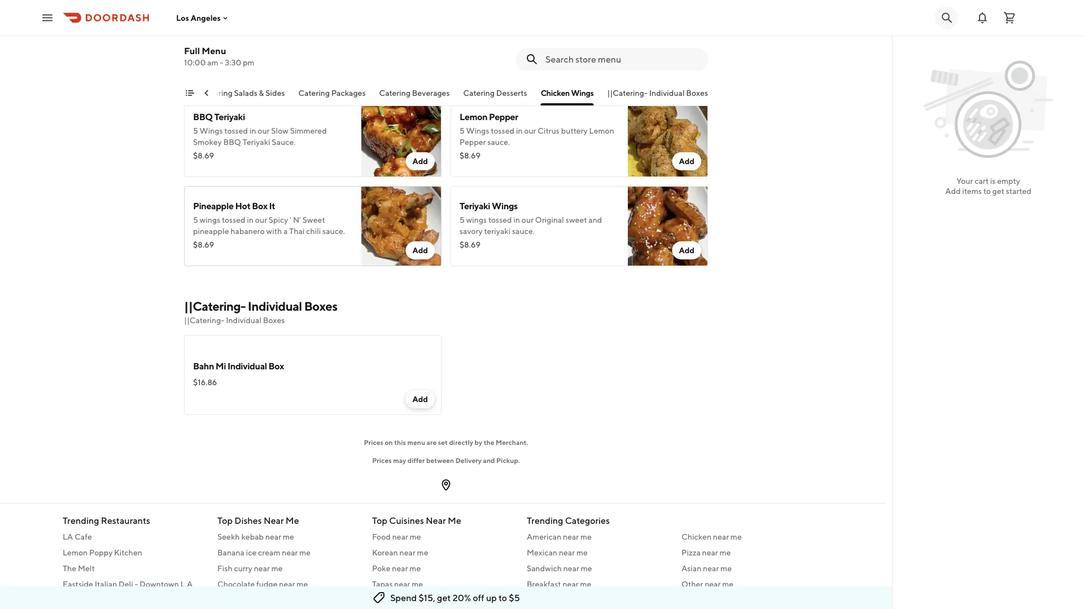 Task type: describe. For each thing, give the bounding box(es) containing it.
near down fish curry near me link on the left of page
[[279, 580, 295, 590]]

top for top dishes near me
[[217, 516, 233, 527]]

empty
[[997, 176, 1020, 186]]

set
[[438, 439, 448, 447]]

sauce.
[[272, 138, 296, 147]]

our for bbq teriyaki
[[258, 126, 270, 136]]

bbq teriyaki 5 wings tossed in our slow simmered smokey bbq teriyaki sauce. $8.69
[[193, 112, 327, 161]]

wings up buttery
[[571, 88, 594, 98]]

||catering- individual boxes
[[607, 88, 708, 98]]

wings inside pineapple hot box it 5 wings tossed in our spicy ' n' sweet pineapple habanero with a thai chili sauce. $8.69
[[200, 216, 220, 225]]

mexican near me link
[[527, 548, 668, 559]]

your
[[957, 176, 973, 186]]

0 horizontal spatial bbq
[[193, 112, 213, 123]]

tossed for curry zing
[[224, 37, 248, 47]]

los
[[176, 13, 189, 22]]

pineapple hot box it 5 wings tossed in our spicy ' n' sweet pineapple habanero with a thai chili sauce. $8.69
[[193, 201, 345, 250]]

to for items
[[983, 187, 991, 196]]

kebab
[[241, 533, 264, 542]]

la cafe
[[63, 533, 92, 542]]

$16.86
[[193, 378, 217, 388]]

tossed for lemon pepper
[[491, 126, 514, 136]]

||catering- for ||catering- individual boxes ||catering- individual boxes
[[184, 300, 246, 314]]

off
[[473, 593, 484, 604]]

catering beverages
[[379, 88, 450, 98]]

the
[[63, 564, 76, 574]]

me for top cuisines near me
[[448, 516, 461, 527]]

1 vertical spatial pepper
[[460, 138, 486, 147]]

Item Search search field
[[545, 53, 699, 66]]

l.a
[[180, 580, 193, 590]]

packages
[[331, 88, 366, 98]]

near for dishes
[[264, 516, 284, 527]]

sandwich near me link
[[527, 564, 668, 575]]

korean near me link
[[372, 548, 513, 559]]

near for chicken near me
[[713, 533, 729, 542]]

1 vertical spatial and
[[483, 457, 495, 465]]

me down chocolate fudge near me link
[[282, 596, 294, 605]]

sauce
[[193, 49, 215, 58]]

5 for lemon
[[460, 126, 465, 136]]

0 horizontal spatial get
[[437, 593, 451, 604]]

chicken near me link
[[682, 532, 823, 543]]

wings inside teriyaki wings 5 wings tossed in our original sweet and savory teriyaki sauce. $8.69
[[492, 201, 518, 212]]

lemon poppy kitchen link
[[63, 548, 204, 559]]

0 items, open order cart image
[[1003, 11, 1016, 25]]

3:30
[[225, 58, 241, 67]]

me up banana ice cream near me link
[[283, 533, 294, 542]]

between
[[426, 457, 454, 465]]

eastside italian deli - downtown l.a link
[[63, 579, 204, 591]]

teriyaki
[[484, 227, 511, 236]]

boxes for ||catering- individual boxes ||catering- individual boxes
[[304, 300, 337, 314]]

seekh
[[217, 533, 240, 542]]

is
[[990, 176, 996, 186]]

merchant
[[496, 439, 527, 447]]

items
[[962, 187, 982, 196]]

breakfast near me
[[527, 580, 591, 590]]

our for teriyaki wings
[[522, 216, 534, 225]]

5 for bbq
[[193, 126, 198, 136]]

'
[[290, 216, 291, 225]]

pizza
[[682, 549, 701, 558]]

$8.69 inside teriyaki wings 5 wings tossed in our original sweet and savory teriyaki sauce. $8.69
[[460, 241, 481, 250]]

trending for trending categories
[[527, 516, 563, 527]]

1 vertical spatial bbq
[[223, 138, 241, 147]]

full
[[184, 45, 200, 56]]

me down cream
[[271, 564, 283, 574]]

lemon for poppy
[[63, 549, 88, 558]]

are
[[427, 439, 437, 447]]

scroll menu navigation left image
[[202, 89, 211, 98]]

me for seafood near me
[[421, 596, 432, 605]]

2 horizontal spatial lemon
[[589, 126, 614, 136]]

individual inside button
[[649, 88, 685, 98]]

chocolate fudge near me link
[[217, 579, 359, 591]]

chick-
[[63, 596, 87, 605]]

chicken for chicken wings
[[541, 88, 570, 98]]

may
[[393, 457, 406, 465]]

spend
[[390, 593, 417, 604]]

near for other near me
[[705, 580, 721, 590]]

sides
[[266, 88, 285, 98]]

angeles
[[191, 13, 221, 22]]

the melt link
[[63, 564, 204, 575]]

chicken for chicken near me
[[682, 533, 712, 542]]

pizza near me link
[[682, 548, 823, 559]]

prices on this menu are set directly by the merchant .
[[364, 439, 528, 447]]

poke near me
[[372, 564, 421, 574]]

add inside "your cart is empty add items to get started"
[[945, 187, 961, 196]]

top for top cuisines near me
[[372, 516, 387, 527]]

full menu 10:00 am - 3:30 pm
[[184, 45, 254, 67]]

buttery
[[561, 126, 588, 136]]

box inside pineapple hot box it 5 wings tossed in our spicy ' n' sweet pineapple habanero with a thai chili sauce. $8.69
[[252, 201, 267, 212]]

catering for catering beverages
[[379, 88, 411, 98]]

trending for trending restaurants
[[63, 516, 99, 527]]

||catering- for ||catering- individual boxes
[[607, 88, 648, 98]]

mexican near me
[[527, 549, 588, 558]]

&
[[259, 88, 264, 98]]

seekh kebab near me
[[217, 533, 294, 542]]

citrus
[[538, 126, 560, 136]]

spicy
[[269, 216, 288, 225]]

in for teriyaki wings
[[514, 216, 520, 225]]

bbq teriyaki image
[[361, 97, 442, 178]]

top cuisines near me
[[372, 516, 461, 527]]

me for chicken near me
[[731, 533, 742, 542]]

||catering- individual boxes ||catering- individual boxes
[[184, 300, 337, 326]]

sauce. inside lemon pepper 5 wings tossed in our citrus buttery lemon pepper sauce. $8.69
[[487, 138, 510, 147]]

other
[[682, 580, 703, 590]]

other near me
[[682, 580, 734, 590]]

cafe
[[75, 533, 92, 542]]

breakfast near me link
[[527, 579, 668, 591]]

on
[[385, 439, 393, 447]]

chicken wings
[[541, 88, 594, 98]]

near for sandwich near me
[[563, 564, 579, 574]]

curry
[[234, 564, 252, 574]]

5 for curry
[[193, 37, 198, 47]]

sandwich near me
[[527, 564, 592, 574]]

banana ice cream near me link
[[217, 548, 359, 559]]

this
[[394, 439, 406, 447]]

beverages
[[412, 88, 450, 98]]

fish curry near me link
[[217, 564, 359, 575]]

- inside full menu 10:00 am - 3:30 pm
[[220, 58, 223, 67]]

los angeles
[[176, 13, 221, 22]]

desserts
[[496, 88, 527, 98]]

habanero
[[231, 227, 265, 236]]

dishes
[[234, 516, 262, 527]]

american near me
[[527, 533, 592, 542]]

1 vertical spatial box
[[269, 361, 284, 372]]

near for food near me
[[392, 533, 408, 542]]

prices for prices on this menu are set directly by the merchant .
[[364, 439, 383, 447]]

$8.69 inside curry zing 5 wings tossed in our yellow coconut curry sauce $8.69
[[193, 62, 214, 71]]

near for asian near me
[[703, 564, 719, 574]]

0 horizontal spatial boxes
[[263, 316, 285, 326]]

korean
[[372, 549, 398, 558]]

curry zing 5 wings tossed in our yellow coconut curry sauce $8.69
[[193, 23, 348, 71]]

sandwich
[[527, 564, 562, 574]]

in for lemon pepper
[[516, 126, 523, 136]]

honey hot box it image
[[628, 8, 708, 88]]

2 vertical spatial ||catering-
[[184, 316, 224, 326]]

near up the chocolate fudge near me
[[254, 564, 270, 574]]

zing
[[217, 23, 235, 33]]

0 horizontal spatial -
[[135, 580, 138, 590]]

me down 'seekh kebab near me' link
[[299, 549, 311, 558]]

teriyaki wings 5 wings tossed in our original sweet and savory teriyaki sauce. $8.69
[[460, 201, 602, 250]]

pizza near me
[[682, 549, 731, 558]]

me for other near me
[[722, 580, 734, 590]]

0 vertical spatial teriyaki
[[214, 112, 245, 123]]

in for curry zing
[[250, 37, 256, 47]]

$8.69 inside lemon pepper 5 wings tossed in our citrus buttery lemon pepper sauce. $8.69
[[460, 151, 481, 161]]

wings for bbq teriyaki
[[200, 126, 223, 136]]

asian near me link
[[682, 564, 823, 575]]



Task type: vqa. For each thing, say whether or not it's contained in the screenshot.


Task type: locate. For each thing, give the bounding box(es) containing it.
10:00
[[184, 58, 206, 67]]

italian
[[95, 580, 117, 590]]

me up $15, on the left of the page
[[412, 580, 423, 590]]

5 inside lemon pepper 5 wings tossed in our citrus buttery lemon pepper sauce. $8.69
[[460, 126, 465, 136]]

1 vertical spatial get
[[437, 593, 451, 604]]

1 horizontal spatial -
[[220, 58, 223, 67]]

open menu image
[[41, 11, 54, 25]]

la
[[63, 533, 73, 542]]

near down sandwich near me
[[563, 580, 579, 590]]

wings for curry zing
[[200, 37, 223, 47]]

me down the korean near me
[[410, 564, 421, 574]]

bbq down scroll menu navigation left image
[[193, 112, 213, 123]]

near for seafood near me
[[404, 596, 420, 605]]

1 me from the left
[[286, 516, 299, 527]]

1 horizontal spatial pepper
[[489, 112, 518, 123]]

our inside bbq teriyaki 5 wings tossed in our slow simmered smokey bbq teriyaki sauce. $8.69
[[258, 126, 270, 136]]

cream
[[258, 549, 280, 558]]

top up seekh
[[217, 516, 233, 527]]

trending up american
[[527, 516, 563, 527]]

2 catering from the left
[[298, 88, 330, 98]]

catering beverages button
[[379, 88, 450, 106]]

teriyaki left sauce.
[[243, 138, 270, 147]]

2 near from the left
[[426, 516, 446, 527]]

0 vertical spatial curry
[[193, 23, 215, 33]]

0 horizontal spatial sauce.
[[322, 227, 345, 236]]

sauce. right teriyaki
[[512, 227, 535, 236]]

0 vertical spatial prices
[[364, 439, 383, 447]]

- right am
[[220, 58, 223, 67]]

box right mi
[[269, 361, 284, 372]]

$8.69
[[193, 62, 214, 71], [193, 151, 214, 161], [460, 151, 481, 161], [193, 241, 214, 250], [460, 241, 481, 250]]

box left it
[[252, 201, 267, 212]]

1 horizontal spatial lemon
[[460, 112, 487, 123]]

teriyaki
[[214, 112, 245, 123], [243, 138, 270, 147], [460, 201, 490, 212]]

tossed down catering salads & sides button
[[224, 126, 248, 136]]

0 horizontal spatial trending
[[63, 516, 99, 527]]

smokey
[[193, 138, 222, 147]]

teriyaki inside teriyaki wings 5 wings tossed in our original sweet and savory teriyaki sauce. $8.69
[[460, 201, 490, 212]]

our left original
[[522, 216, 534, 225]]

kitchen
[[114, 549, 142, 558]]

5 inside teriyaki wings 5 wings tossed in our original sweet and savory teriyaki sauce. $8.69
[[460, 216, 465, 225]]

get inside "your cart is empty add items to get started"
[[992, 187, 1004, 196]]

me for food near me
[[410, 533, 421, 542]]

me
[[283, 533, 294, 542], [410, 533, 421, 542], [580, 533, 592, 542], [731, 533, 742, 542], [299, 549, 311, 558], [417, 549, 428, 558], [576, 549, 588, 558], [720, 549, 731, 558], [271, 564, 283, 574], [410, 564, 421, 574], [581, 564, 592, 574], [721, 564, 732, 574], [297, 580, 308, 590], [412, 580, 423, 590], [580, 580, 591, 590], [722, 580, 734, 590], [282, 596, 294, 605], [421, 596, 432, 605]]

near for american near me
[[563, 533, 579, 542]]

food near me link
[[372, 532, 513, 543]]

0 vertical spatial boxes
[[686, 88, 708, 98]]

0 vertical spatial -
[[220, 58, 223, 67]]

teriyaki down catering salads & sides button
[[214, 112, 245, 123]]

0 horizontal spatial top
[[217, 516, 233, 527]]

2 wings from the left
[[466, 216, 487, 225]]

hot
[[235, 201, 250, 212]]

2 top from the left
[[372, 516, 387, 527]]

top
[[217, 516, 233, 527], [372, 516, 387, 527]]

1 vertical spatial prices
[[372, 457, 392, 465]]

lemon right buttery
[[589, 126, 614, 136]]

me down mexican near me link
[[581, 564, 592, 574]]

catering for catering salads & sides
[[201, 88, 233, 98]]

in inside curry zing 5 wings tossed in our yellow coconut curry sauce $8.69
[[250, 37, 256, 47]]

in inside bbq teriyaki 5 wings tossed in our slow simmered smokey bbq teriyaki sauce. $8.69
[[250, 126, 256, 136]]

5 inside bbq teriyaki 5 wings tossed in our slow simmered smokey bbq teriyaki sauce. $8.69
[[193, 126, 198, 136]]

menu
[[202, 45, 226, 56]]

4 catering from the left
[[463, 88, 495, 98]]

our inside pineapple hot box it 5 wings tossed in our spicy ' n' sweet pineapple habanero with a thai chili sauce. $8.69
[[255, 216, 267, 225]]

0 vertical spatial and
[[589, 216, 602, 225]]

1 vertical spatial teriyaki
[[243, 138, 270, 147]]

near up sandwich near me
[[559, 549, 575, 558]]

wings up savory
[[466, 216, 487, 225]]

n'
[[293, 216, 301, 225]]

catering for catering packages
[[298, 88, 330, 98]]

5 up savory
[[460, 216, 465, 225]]

trending up cafe
[[63, 516, 99, 527]]

tossed up teriyaki
[[488, 216, 512, 225]]

sauce. right chili
[[322, 227, 345, 236]]

boxes for ||catering- individual boxes
[[686, 88, 708, 98]]

original
[[535, 216, 564, 225]]

chicken up the pizza
[[682, 533, 712, 542]]

add button for pineapple hot box it
[[406, 242, 435, 260]]

near down tapas near me in the left bottom of the page
[[404, 596, 420, 605]]

0 vertical spatial pepper
[[489, 112, 518, 123]]

lemon pepper image
[[628, 97, 708, 178]]

our left the citrus at the top
[[524, 126, 536, 136]]

seafood near me
[[372, 596, 432, 605]]

thai
[[289, 227, 305, 236]]

0 horizontal spatial lemon
[[63, 549, 88, 558]]

asian near me
[[682, 564, 732, 574]]

catering left 'packages' in the top of the page
[[298, 88, 330, 98]]

5 inside curry zing 5 wings tossed in our yellow coconut curry sauce $8.69
[[193, 37, 198, 47]]

and
[[589, 216, 602, 225], [483, 457, 495, 465]]

me down tapas near me link at the bottom left of page
[[421, 596, 432, 605]]

near up food near me "link" at the left of the page
[[426, 516, 446, 527]]

1 horizontal spatial to
[[983, 187, 991, 196]]

near up spend
[[394, 580, 410, 590]]

-
[[220, 58, 223, 67], [135, 580, 138, 590]]

show menu categories image
[[185, 89, 194, 98]]

0 horizontal spatial near
[[264, 516, 284, 527]]

tossed for teriyaki wings
[[488, 216, 512, 225]]

0 horizontal spatial pepper
[[460, 138, 486, 147]]

boxes inside button
[[686, 88, 708, 98]]

trending
[[63, 516, 99, 527], [527, 516, 563, 527]]

me for poke near me
[[410, 564, 421, 574]]

near up cream
[[265, 533, 281, 542]]

5 for teriyaki
[[460, 216, 465, 225]]

near up 'seekh kebab near me' link
[[264, 516, 284, 527]]

tossed inside bbq teriyaki 5 wings tossed in our slow simmered smokey bbq teriyaki sauce. $8.69
[[224, 126, 248, 136]]

catering right 'show menu categories' icon
[[201, 88, 233, 98]]

american near me link
[[527, 532, 668, 543]]

near up the korean near me
[[392, 533, 408, 542]]

chocolate fudge near me
[[217, 580, 308, 590]]

1 trending from the left
[[63, 516, 99, 527]]

1 vertical spatial ||catering-
[[184, 300, 246, 314]]

2 vertical spatial lemon
[[63, 549, 88, 558]]

me for pizza near me
[[720, 549, 731, 558]]

me for sandwich near me
[[581, 564, 592, 574]]

to down the cart
[[983, 187, 991, 196]]

our inside lemon pepper 5 wings tossed in our citrus buttery lemon pepper sauce. $8.69
[[524, 126, 536, 136]]

near down fudge
[[265, 596, 281, 605]]

seafood near me link
[[372, 595, 513, 606]]

our left the "slow" at the top of page
[[258, 126, 270, 136]]

eastside
[[63, 580, 93, 590]]

near up 'other near me'
[[703, 564, 719, 574]]

food near me
[[372, 533, 421, 542]]

5 up sauce
[[193, 37, 198, 47]]

20%
[[453, 593, 471, 604]]

prices left 'may'
[[372, 457, 392, 465]]

in inside lemon pepper 5 wings tossed in our citrus buttery lemon pepper sauce. $8.69
[[516, 126, 523, 136]]

me for asian near me
[[721, 564, 732, 574]]

in for bbq teriyaki
[[250, 126, 256, 136]]

bbq right smokey at the top of page
[[223, 138, 241, 147]]

our for curry zing
[[258, 37, 270, 47]]

me for tapas near me
[[412, 580, 423, 590]]

$8.69 inside bbq teriyaki 5 wings tossed in our slow simmered smokey bbq teriyaki sauce. $8.69
[[193, 151, 214, 161]]

yellow
[[271, 37, 295, 47]]

our inside curry zing 5 wings tossed in our yellow coconut curry sauce $8.69
[[258, 37, 270, 47]]

||catering- inside button
[[607, 88, 648, 98]]

and inside teriyaki wings 5 wings tossed in our original sweet and savory teriyaki sauce. $8.69
[[589, 216, 602, 225]]

curry zing image
[[361, 8, 442, 88]]

top dishes near me
[[217, 516, 299, 527]]

0 horizontal spatial wings
[[200, 216, 220, 225]]

2 vertical spatial teriyaki
[[460, 201, 490, 212]]

in inside pineapple hot box it 5 wings tossed in our spicy ' n' sweet pineapple habanero with a thai chili sauce. $8.69
[[247, 216, 254, 225]]

1 vertical spatial chicken
[[682, 533, 712, 542]]

wings down catering desserts button
[[466, 126, 489, 136]]

wings up the pineapple
[[200, 216, 220, 225]]

me down american near me link
[[576, 549, 588, 558]]

0 vertical spatial lemon
[[460, 112, 487, 123]]

1 vertical spatial boxes
[[304, 300, 337, 314]]

near up pizza near me
[[713, 533, 729, 542]]

tossed inside curry zing 5 wings tossed in our yellow coconut curry sauce $8.69
[[224, 37, 248, 47]]

banana ice cream near me
[[217, 549, 311, 558]]

2 trending from the left
[[527, 516, 563, 527]]

wings up smokey at the top of page
[[200, 126, 223, 136]]

fish
[[217, 564, 232, 574]]

0 vertical spatial bbq
[[193, 112, 213, 123]]

me up 'seekh kebab near me' link
[[286, 516, 299, 527]]

me for mexican near me
[[576, 549, 588, 558]]

prices
[[364, 439, 383, 447], [372, 457, 392, 465]]

to for up
[[499, 593, 507, 604]]

prices for prices may differ between delivery and pickup.
[[372, 457, 392, 465]]

me for american near me
[[580, 533, 592, 542]]

tapas
[[372, 580, 393, 590]]

1 horizontal spatial and
[[589, 216, 602, 225]]

tossed
[[224, 37, 248, 47], [224, 126, 248, 136], [491, 126, 514, 136], [222, 216, 245, 225], [488, 216, 512, 225]]

menu
[[407, 439, 425, 447]]

tossed inside lemon pepper 5 wings tossed in our citrus buttery lemon pepper sauce. $8.69
[[491, 126, 514, 136]]

curry down los angeles popup button
[[193, 23, 215, 33]]

los angeles button
[[176, 13, 230, 22]]

in up the 'pm'
[[250, 37, 256, 47]]

get
[[992, 187, 1004, 196], [437, 593, 451, 604]]

near for mexican near me
[[559, 549, 575, 558]]

notification bell image
[[976, 11, 989, 25]]

0 horizontal spatial me
[[286, 516, 299, 527]]

me down 'top cuisines near me'
[[410, 533, 421, 542]]

me down food near me "link" at the left of the page
[[417, 549, 428, 558]]

1 horizontal spatial get
[[992, 187, 1004, 196]]

$8.69 inside pineapple hot box it 5 wings tossed in our spicy ' n' sweet pineapple habanero with a thai chili sauce. $8.69
[[193, 241, 214, 250]]

cuisines
[[389, 516, 424, 527]]

near for pizza near me
[[702, 549, 718, 558]]

1 horizontal spatial top
[[372, 516, 387, 527]]

me down asian near me at the bottom right
[[722, 580, 734, 590]]

me down sandwich near me link
[[580, 580, 591, 590]]

wings inside lemon pepper 5 wings tossed in our citrus buttery lemon pepper sauce. $8.69
[[466, 126, 489, 136]]

near
[[265, 533, 281, 542], [392, 533, 408, 542], [563, 533, 579, 542], [713, 533, 729, 542], [282, 549, 298, 558], [400, 549, 415, 558], [559, 549, 575, 558], [702, 549, 718, 558], [254, 564, 270, 574], [392, 564, 408, 574], [563, 564, 579, 574], [703, 564, 719, 574], [279, 580, 295, 590], [394, 580, 410, 590], [563, 580, 579, 590], [705, 580, 721, 590], [265, 596, 281, 605], [404, 596, 420, 605]]

our inside teriyaki wings 5 wings tossed in our original sweet and savory teriyaki sauce. $8.69
[[522, 216, 534, 225]]

wings inside curry zing 5 wings tossed in our yellow coconut curry sauce $8.69
[[200, 37, 223, 47]]

1 horizontal spatial near
[[426, 516, 446, 527]]

5 inside pineapple hot box it 5 wings tossed in our spicy ' n' sweet pineapple habanero with a thai chili sauce. $8.69
[[193, 216, 198, 225]]

a
[[284, 227, 288, 236]]

sauce. inside teriyaki wings 5 wings tossed in our original sweet and savory teriyaki sauce. $8.69
[[512, 227, 535, 236]]

near down asian near me at the bottom right
[[705, 580, 721, 590]]

prices left on
[[364, 439, 383, 447]]

near down chicken near me
[[702, 549, 718, 558]]

0 vertical spatial get
[[992, 187, 1004, 196]]

1 top from the left
[[217, 516, 233, 527]]

teriyaki up savory
[[460, 201, 490, 212]]

and down the
[[483, 457, 495, 465]]

near down trending categories at the bottom
[[563, 533, 579, 542]]

near down the korean near me
[[392, 564, 408, 574]]

0 horizontal spatial curry
[[193, 23, 215, 33]]

1 horizontal spatial bbq
[[223, 138, 241, 147]]

0 vertical spatial ||catering-
[[607, 88, 648, 98]]

near for breakfast near me
[[563, 580, 579, 590]]

lemon pepper 5 wings tossed in our citrus buttery lemon pepper sauce. $8.69
[[460, 112, 614, 161]]

me for top dishes near me
[[286, 516, 299, 527]]

me down categories
[[580, 533, 592, 542]]

la cafe link
[[63, 532, 204, 543]]

near for korean near me
[[400, 549, 415, 558]]

tossed down catering desserts button
[[491, 126, 514, 136]]

me up food near me "link" at the left of the page
[[448, 516, 461, 527]]

me for korean near me
[[417, 549, 428, 558]]

near up breakfast near me
[[563, 564, 579, 574]]

add button for bbq teriyaki
[[406, 153, 435, 171]]

2 vertical spatial boxes
[[263, 316, 285, 326]]

chicken near me
[[682, 533, 742, 542]]

add
[[679, 68, 695, 77], [412, 157, 428, 166], [679, 157, 695, 166], [945, 187, 961, 196], [412, 246, 428, 256], [679, 246, 695, 256], [412, 395, 428, 405]]

tossed down hot
[[222, 216, 245, 225]]

near inside "link"
[[392, 533, 408, 542]]

poke
[[372, 564, 390, 574]]

to right up
[[499, 593, 507, 604]]

catering packages button
[[298, 88, 366, 106]]

coconut
[[297, 37, 326, 47]]

get down is
[[992, 187, 1004, 196]]

me for breakfast near me
[[580, 580, 591, 590]]

pineapple
[[193, 227, 229, 236]]

tapas near me
[[372, 580, 423, 590]]

curry right "coconut"
[[328, 37, 348, 47]]

chicken
[[541, 88, 570, 98], [682, 533, 712, 542]]

shrimp
[[217, 596, 243, 605]]

me down fish curry near me link on the left of page
[[297, 580, 308, 590]]

1 wings from the left
[[200, 216, 220, 225]]

wings inside teriyaki wings 5 wings tossed in our original sweet and savory teriyaki sauce. $8.69
[[466, 216, 487, 225]]

deli
[[119, 580, 133, 590]]

1 horizontal spatial box
[[269, 361, 284, 372]]

1 vertical spatial to
[[499, 593, 507, 604]]

tossed down zing
[[224, 37, 248, 47]]

in left original
[[514, 216, 520, 225]]

0 vertical spatial chicken
[[541, 88, 570, 98]]

1 vertical spatial lemon
[[589, 126, 614, 136]]

0 horizontal spatial box
[[252, 201, 267, 212]]

catering for catering desserts
[[463, 88, 495, 98]]

5 up smokey at the top of page
[[193, 126, 198, 136]]

1 vertical spatial curry
[[328, 37, 348, 47]]

lemon
[[460, 112, 487, 123], [589, 126, 614, 136], [63, 549, 88, 558]]

1 horizontal spatial boxes
[[304, 300, 337, 314]]

wings up teriyaki
[[492, 201, 518, 212]]

in up habanero
[[247, 216, 254, 225]]

.
[[527, 439, 528, 447]]

in inside teriyaki wings 5 wings tossed in our original sweet and savory teriyaki sauce. $8.69
[[514, 216, 520, 225]]

am
[[207, 58, 218, 67]]

and right sweet
[[589, 216, 602, 225]]

0 vertical spatial to
[[983, 187, 991, 196]]

in left the "slow" at the top of page
[[250, 126, 256, 136]]

tossed inside pineapple hot box it 5 wings tossed in our spicy ' n' sweet pineapple habanero with a thai chili sauce. $8.69
[[222, 216, 245, 225]]

1 near from the left
[[264, 516, 284, 527]]

2 horizontal spatial boxes
[[686, 88, 708, 98]]

0 horizontal spatial to
[[499, 593, 507, 604]]

the
[[484, 439, 494, 447]]

our for lemon pepper
[[524, 126, 536, 136]]

1 catering from the left
[[201, 88, 233, 98]]

chicken up the citrus at the top
[[541, 88, 570, 98]]

add button for teriyaki wings
[[672, 242, 701, 260]]

pineapple hot box it image
[[361, 187, 442, 267]]

me down chicken near me
[[720, 549, 731, 558]]

get down tapas near me link at the bottom left of page
[[437, 593, 451, 604]]

to inside "your cart is empty add items to get started"
[[983, 187, 991, 196]]

teriyaki wings image
[[628, 187, 708, 267]]

near down 'seekh kebab near me' link
[[282, 549, 298, 558]]

5
[[193, 37, 198, 47], [193, 126, 198, 136], [460, 126, 465, 136], [193, 216, 198, 225], [460, 216, 465, 225]]

5 up the pineapple
[[193, 216, 198, 225]]

catering left desserts
[[463, 88, 495, 98]]

sauce. inside pineapple hot box it 5 wings tossed in our spicy ' n' sweet pineapple habanero with a thai chili sauce. $8.69
[[322, 227, 345, 236]]

sauce. down catering desserts button
[[487, 138, 510, 147]]

melt
[[78, 564, 95, 574]]

me up 'other near me'
[[721, 564, 732, 574]]

1 horizontal spatial wings
[[466, 216, 487, 225]]

wings up sauce
[[200, 37, 223, 47]]

0 horizontal spatial chicken
[[541, 88, 570, 98]]

lemon down catering desserts button
[[460, 112, 487, 123]]

2 horizontal spatial sauce.
[[512, 227, 535, 236]]

lemon down la cafe
[[63, 549, 88, 558]]

wings inside bbq teriyaki 5 wings tossed in our slow simmered smokey bbq teriyaki sauce. $8.69
[[200, 126, 223, 136]]

1 vertical spatial -
[[135, 580, 138, 590]]

chick-fil-a
[[63, 596, 103, 605]]

eastside italian deli - downtown l.a
[[63, 580, 193, 590]]

add button
[[672, 64, 701, 82], [406, 153, 435, 171], [672, 153, 701, 171], [406, 242, 435, 260], [672, 242, 701, 260], [406, 391, 435, 409]]

wings
[[200, 37, 223, 47], [571, 88, 594, 98], [200, 126, 223, 136], [466, 126, 489, 136], [492, 201, 518, 212]]

catering salads & sides
[[201, 88, 285, 98]]

tossed inside teriyaki wings 5 wings tossed in our original sweet and savory teriyaki sauce. $8.69
[[488, 216, 512, 225]]

1 horizontal spatial me
[[448, 516, 461, 527]]

0 vertical spatial box
[[252, 201, 267, 212]]

me inside "link"
[[410, 533, 421, 542]]

our up with
[[255, 216, 267, 225]]

sweet
[[303, 216, 325, 225]]

catering left beverages
[[379, 88, 411, 98]]

1 horizontal spatial chicken
[[682, 533, 712, 542]]

1 horizontal spatial trending
[[527, 516, 563, 527]]

lemon for pepper
[[460, 112, 487, 123]]

5 down catering desserts button
[[460, 126, 465, 136]]

near for poke near me
[[392, 564, 408, 574]]

our left yellow
[[258, 37, 270, 47]]

top up food
[[372, 516, 387, 527]]

pineapple
[[193, 201, 234, 212]]

3 catering from the left
[[379, 88, 411, 98]]

other near me link
[[682, 579, 823, 591]]

1 horizontal spatial curry
[[328, 37, 348, 47]]

curry
[[193, 23, 215, 33], [328, 37, 348, 47]]

0 horizontal spatial and
[[483, 457, 495, 465]]

near for cuisines
[[426, 516, 446, 527]]

||catering-
[[607, 88, 648, 98], [184, 300, 246, 314], [184, 316, 224, 326]]

bbq
[[193, 112, 213, 123], [223, 138, 241, 147]]

tossed for bbq teriyaki
[[224, 126, 248, 136]]

sauce.
[[487, 138, 510, 147], [322, 227, 345, 236], [512, 227, 535, 236]]

2 me from the left
[[448, 516, 461, 527]]

me up the pizza near me link
[[731, 533, 742, 542]]

fil-
[[87, 596, 97, 605]]

add button for lemon pepper
[[672, 153, 701, 171]]

wings for lemon pepper
[[466, 126, 489, 136]]

near down food near me
[[400, 549, 415, 558]]

near for tapas near me
[[394, 580, 410, 590]]

up
[[486, 593, 497, 604]]

1 horizontal spatial sauce.
[[487, 138, 510, 147]]



